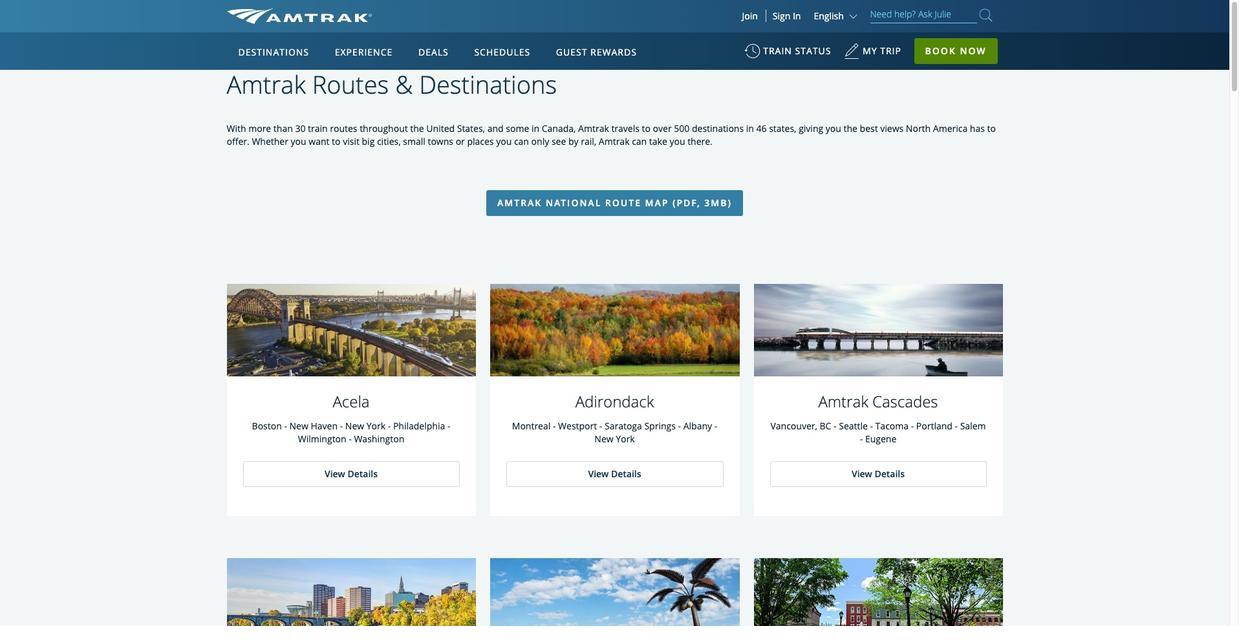 Task type: vqa. For each thing, say whether or not it's contained in the screenshot.
Train Status
yes



Task type: locate. For each thing, give the bounding box(es) containing it.
to left over
[[642, 122, 651, 134]]

1 vertical spatial york
[[616, 433, 635, 445]]

- down seattle
[[860, 433, 863, 445]]

1 horizontal spatial york
[[616, 433, 635, 445]]

banner containing join
[[0, 0, 1230, 299]]

2 horizontal spatial view details link
[[770, 461, 987, 487]]

york down saratoga
[[616, 433, 635, 445]]

experience button
[[330, 34, 398, 71]]

throughout
[[360, 122, 408, 134]]

0 horizontal spatial to
[[332, 135, 341, 147]]

3 details from the left
[[875, 468, 905, 480]]

details for amtrak cascades
[[875, 468, 905, 480]]

amtrak for amtrak cascades
[[819, 390, 869, 412]]

deals button
[[413, 34, 454, 71]]

york inside boston - new haven - new york - philadelphia - wilmington - washington
[[367, 420, 386, 432]]

schedules
[[474, 46, 530, 58]]

1 view details from the left
[[325, 468, 378, 480]]

30
[[295, 122, 306, 134]]

details down montreal - westport - saratoga springs - albany - new york
[[611, 468, 641, 480]]

0 horizontal spatial can
[[514, 135, 529, 147]]

2 horizontal spatial view details
[[852, 468, 905, 480]]

amtrak left national
[[497, 196, 542, 209]]

- left saratoga
[[599, 420, 602, 432]]

amtrak
[[227, 67, 306, 101], [578, 122, 609, 134], [599, 135, 630, 147], [497, 196, 542, 209], [819, 390, 869, 412]]

details down washington
[[348, 468, 378, 480]]

view details link down the eugene
[[770, 461, 987, 487]]

0 horizontal spatial the
[[410, 122, 424, 134]]

in
[[793, 10, 801, 22]]

2 view from the left
[[588, 468, 609, 480]]

new down acela
[[345, 420, 364, 432]]

amtrak image
[[227, 8, 372, 24]]

view details link down montreal - westport - saratoga springs - albany - new york
[[506, 461, 723, 487]]

view details
[[325, 468, 378, 480], [588, 468, 641, 480], [852, 468, 905, 480]]

3 view from the left
[[852, 468, 872, 480]]

canada,
[[542, 122, 576, 134]]

1 horizontal spatial details
[[611, 468, 641, 480]]

york
[[367, 420, 386, 432], [616, 433, 635, 445]]

new inside montreal - westport - saratoga springs - albany - new york
[[595, 433, 614, 445]]

acela
[[333, 390, 370, 412]]

1 the from the left
[[410, 122, 424, 134]]

1 horizontal spatial view details
[[588, 468, 641, 480]]

join button
[[734, 10, 766, 22]]

north
[[906, 122, 931, 134]]

1 view details link from the left
[[243, 461, 460, 487]]

you
[[826, 122, 841, 134], [291, 135, 306, 147], [496, 135, 512, 147], [670, 135, 685, 147]]

1 horizontal spatial the
[[844, 122, 858, 134]]

destinations
[[692, 122, 744, 134]]

0 vertical spatial york
[[367, 420, 386, 432]]

english
[[814, 10, 844, 22]]

my trip button
[[844, 39, 902, 71]]

york inside montreal - westport - saratoga springs - albany - new york
[[616, 433, 635, 445]]

- up the eugene
[[870, 420, 873, 432]]

1 horizontal spatial new
[[345, 420, 364, 432]]

1 can from the left
[[514, 135, 529, 147]]

0 horizontal spatial view details link
[[243, 461, 460, 487]]

can left take
[[632, 135, 647, 147]]

1 details from the left
[[348, 468, 378, 480]]

destinations down schedules
[[419, 67, 557, 101]]

view
[[325, 468, 345, 480], [588, 468, 609, 480], [852, 468, 872, 480]]

boston - new haven - new york - philadelphia - wilmington - washington
[[252, 420, 450, 445]]

0 horizontal spatial view details
[[325, 468, 378, 480]]

view for amtrak cascades
[[852, 468, 872, 480]]

view details link for amtrak cascades
[[770, 461, 987, 487]]

1 horizontal spatial view
[[588, 468, 609, 480]]

destinations
[[238, 46, 309, 58], [419, 67, 557, 101]]

some
[[506, 122, 529, 134]]

0 vertical spatial destinations
[[238, 46, 309, 58]]

haven
[[311, 420, 338, 432]]

1 view from the left
[[325, 468, 345, 480]]

view down wilmington
[[325, 468, 345, 480]]

status
[[795, 45, 831, 57]]

view down the eugene
[[852, 468, 872, 480]]

book now
[[925, 45, 987, 57]]

united
[[426, 122, 455, 134]]

the up small
[[410, 122, 424, 134]]

500
[[674, 122, 690, 134]]

train
[[763, 45, 792, 57]]

routes
[[312, 67, 389, 101]]

new down saratoga
[[595, 433, 614, 445]]

regions map image
[[275, 108, 585, 289]]

in
[[532, 122, 539, 134], [746, 122, 754, 134]]

to right has
[[987, 122, 996, 134]]

boston
[[252, 420, 282, 432]]

montreal - westport - saratoga springs - albany - new york
[[512, 420, 717, 445]]

the left best on the top right
[[844, 122, 858, 134]]

than
[[274, 122, 293, 134]]

cascades
[[873, 390, 938, 412]]

view details link for acela
[[243, 461, 460, 487]]

details down the eugene
[[875, 468, 905, 480]]

2 details from the left
[[611, 468, 641, 480]]

0 horizontal spatial details
[[348, 468, 378, 480]]

view details link
[[243, 461, 460, 487], [506, 461, 723, 487], [770, 461, 987, 487]]

tacoma
[[876, 420, 909, 432]]

1 vertical spatial destinations
[[419, 67, 557, 101]]

travels
[[612, 122, 640, 134]]

- up washington
[[388, 420, 391, 432]]

2 horizontal spatial new
[[595, 433, 614, 445]]

view down montreal - westport - saratoga springs - albany - new york
[[588, 468, 609, 480]]

can
[[514, 135, 529, 147], [632, 135, 647, 147]]

2 the from the left
[[844, 122, 858, 134]]

new left haven
[[289, 420, 308, 432]]

bc
[[820, 420, 831, 432]]

view details down montreal - westport - saratoga springs - albany - new york
[[588, 468, 641, 480]]

rewards
[[591, 46, 637, 58]]

york up washington
[[367, 420, 386, 432]]

can down some
[[514, 135, 529, 147]]

america
[[933, 122, 968, 134]]

amtrak national route map (pdf, 3mb) link
[[486, 190, 743, 216]]

banner
[[0, 0, 1230, 299]]

2 horizontal spatial to
[[987, 122, 996, 134]]

2 view details link from the left
[[506, 461, 723, 487]]

view details link down boston - new haven - new york - philadelphia - wilmington - washington
[[243, 461, 460, 487]]

2 horizontal spatial view
[[852, 468, 872, 480]]

3 view details from the left
[[852, 468, 905, 480]]

amtrak up the more
[[227, 67, 306, 101]]

1 horizontal spatial can
[[632, 135, 647, 147]]

destinations down amtrak image on the top left of the page
[[238, 46, 309, 58]]

- right montreal
[[553, 420, 556, 432]]

to
[[642, 122, 651, 134], [987, 122, 996, 134], [332, 135, 341, 147]]

view for acela
[[325, 468, 345, 480]]

see
[[552, 135, 566, 147]]

1 horizontal spatial view details link
[[506, 461, 723, 487]]

details
[[348, 468, 378, 480], [611, 468, 641, 480], [875, 468, 905, 480]]

view details down boston - new haven - new york - philadelphia - wilmington - washington
[[325, 468, 378, 480]]

0 horizontal spatial york
[[367, 420, 386, 432]]

only
[[531, 135, 549, 147]]

in left the "46"
[[746, 122, 754, 134]]

0 horizontal spatial in
[[532, 122, 539, 134]]

- right the philadelphia
[[448, 420, 450, 432]]

0 horizontal spatial view
[[325, 468, 345, 480]]

1 horizontal spatial in
[[746, 122, 754, 134]]

amtrak up seattle
[[819, 390, 869, 412]]

application
[[275, 108, 585, 289]]

amtrak for amtrak routes & destinations
[[227, 67, 306, 101]]

by
[[568, 135, 579, 147]]

0 horizontal spatial destinations
[[238, 46, 309, 58]]

2 horizontal spatial details
[[875, 468, 905, 480]]

2 view details from the left
[[588, 468, 641, 480]]

to down the routes
[[332, 135, 341, 147]]

3 view details link from the left
[[770, 461, 987, 487]]

view details down the eugene
[[852, 468, 905, 480]]

the
[[410, 122, 424, 134], [844, 122, 858, 134]]

in up only
[[532, 122, 539, 134]]



Task type: describe. For each thing, give the bounding box(es) containing it.
my
[[863, 45, 877, 57]]

train status
[[763, 45, 831, 57]]

view details link for adirondack
[[506, 461, 723, 487]]

deals
[[418, 46, 449, 58]]

you right giving
[[826, 122, 841, 134]]

1 horizontal spatial to
[[642, 122, 651, 134]]

you down 500
[[670, 135, 685, 147]]

big
[[362, 135, 375, 147]]

- right tacoma at the right of page
[[911, 420, 914, 432]]

destinations inside popup button
[[238, 46, 309, 58]]

1 horizontal spatial destinations
[[419, 67, 557, 101]]

rail,
[[581, 135, 597, 147]]

guest
[[556, 46, 588, 58]]

view details for amtrak cascades
[[852, 468, 905, 480]]

amtrak routes & destinations
[[227, 67, 557, 101]]

vancouver, bc - seattle - tacoma - portland - salem - eugene
[[771, 420, 986, 445]]

- right haven
[[340, 420, 343, 432]]

details for acela
[[348, 468, 378, 480]]

schedules link
[[469, 32, 536, 70]]

guest rewards button
[[551, 34, 642, 71]]

or
[[456, 135, 465, 147]]

2 can from the left
[[632, 135, 647, 147]]

guest rewards
[[556, 46, 637, 58]]

has
[[970, 122, 985, 134]]

with more than 30 train routes throughout the united states, and some in canada, amtrak travels to over 500 destinations in 46 states, giving you the best views north america has to offer. whether you want to visit big cities, small towns or places you can only see by rail, amtrak can take you there.
[[227, 122, 996, 147]]

book now button
[[914, 38, 998, 64]]

- left salem
[[955, 420, 958, 432]]

you down and
[[496, 135, 512, 147]]

train
[[308, 122, 328, 134]]

with
[[227, 122, 246, 134]]

- right boston
[[284, 420, 287, 432]]

albany
[[683, 420, 712, 432]]

destinations button
[[233, 34, 314, 71]]

states,
[[769, 122, 797, 134]]

- left "albany"
[[678, 420, 681, 432]]

(pdf,
[[673, 196, 701, 209]]

train status link
[[745, 39, 831, 71]]

view details for adirondack
[[588, 468, 641, 480]]

over
[[653, 122, 672, 134]]

amtrak cascades
[[819, 390, 938, 412]]

- right the bc
[[834, 420, 837, 432]]

montreal
[[512, 420, 551, 432]]

philadelphia
[[393, 420, 445, 432]]

westport
[[558, 420, 597, 432]]

route
[[605, 196, 642, 209]]

view for adirondack
[[588, 468, 609, 480]]

now
[[960, 45, 987, 57]]

saratoga
[[605, 420, 642, 432]]

towns
[[428, 135, 453, 147]]

&
[[395, 67, 413, 101]]

Please enter your search item search field
[[870, 6, 977, 23]]

seattle
[[839, 420, 868, 432]]

experience
[[335, 46, 393, 58]]

0 horizontal spatial new
[[289, 420, 308, 432]]

national
[[546, 196, 602, 209]]

springs
[[645, 420, 676, 432]]

46
[[756, 122, 767, 134]]

routes
[[330, 122, 357, 134]]

best
[[860, 122, 878, 134]]

map
[[645, 196, 669, 209]]

view details for acela
[[325, 468, 378, 480]]

sign in button
[[773, 10, 801, 22]]

sign in
[[773, 10, 801, 22]]

there.
[[688, 135, 713, 147]]

sign
[[773, 10, 791, 22]]

trip
[[880, 45, 902, 57]]

take
[[649, 135, 667, 147]]

details for adirondack
[[611, 468, 641, 480]]

places
[[467, 135, 494, 147]]

giving
[[799, 122, 824, 134]]

more
[[248, 122, 271, 134]]

you down the 30
[[291, 135, 306, 147]]

3mb)
[[705, 196, 732, 209]]

book
[[925, 45, 957, 57]]

want
[[309, 135, 330, 147]]

small
[[403, 135, 425, 147]]

washington
[[354, 433, 404, 445]]

2 in from the left
[[746, 122, 754, 134]]

offer. whether
[[227, 135, 288, 147]]

amtrak national route map (pdf, 3mb)
[[497, 196, 732, 209]]

my trip
[[863, 45, 902, 57]]

adirondack
[[575, 390, 654, 412]]

amtrak up rail,
[[578, 122, 609, 134]]

1 in from the left
[[532, 122, 539, 134]]

join
[[742, 10, 758, 22]]

english button
[[814, 10, 861, 22]]

vancouver,
[[771, 420, 818, 432]]

states,
[[457, 122, 485, 134]]

search icon image
[[980, 6, 993, 24]]

- right "albany"
[[715, 420, 717, 432]]

- right wilmington
[[349, 433, 352, 445]]

cities,
[[377, 135, 401, 147]]

wilmington
[[298, 433, 346, 445]]

amtrak for amtrak national route map (pdf, 3mb)
[[497, 196, 542, 209]]

eugene
[[865, 433, 897, 445]]

views
[[880, 122, 904, 134]]

visit
[[343, 135, 360, 147]]

and
[[487, 122, 504, 134]]

portland
[[916, 420, 953, 432]]

amtrak down travels
[[599, 135, 630, 147]]

salem
[[960, 420, 986, 432]]



